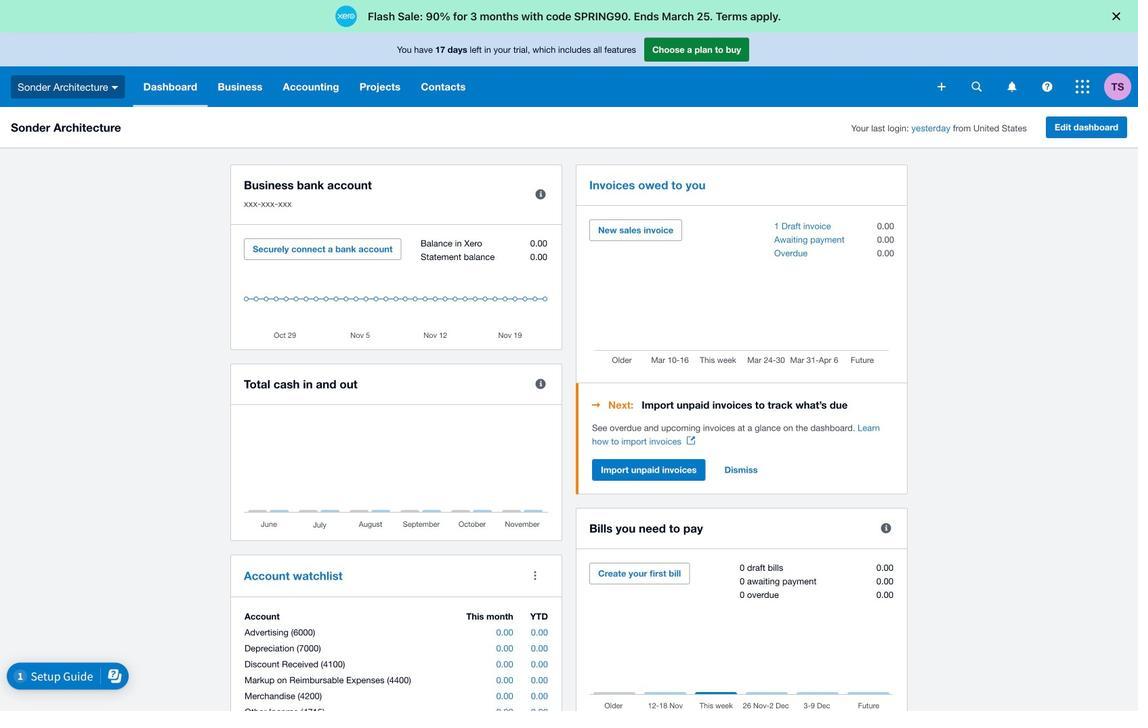 Task type: locate. For each thing, give the bounding box(es) containing it.
heading
[[592, 397, 894, 413]]

svg image
[[972, 82, 982, 92], [1008, 82, 1017, 92], [1042, 82, 1053, 92], [112, 86, 118, 89]]

empty state bank feed widget with a tooltip explaining the feature. includes a 'securely connect a bank account' button and a data-less flat line graph marking four weekly dates, indicating future account balance tracking. image
[[244, 238, 549, 339]]

1 horizontal spatial svg image
[[1076, 80, 1089, 93]]

opens in a new tab image
[[687, 437, 695, 445]]

banner
[[0, 33, 1138, 107]]

dialog
[[0, 0, 1138, 33]]

panel body document
[[592, 421, 894, 449], [592, 421, 894, 449]]

svg image
[[1076, 80, 1089, 93], [938, 83, 946, 91]]



Task type: vqa. For each thing, say whether or not it's contained in the screenshot.
heading
yes



Task type: describe. For each thing, give the bounding box(es) containing it.
accounts watchlist options image
[[522, 562, 549, 589]]

empty state widget for the total cash in and out feature, displaying a column graph summarising bank transaction data as total money in versus total money out across all connected bank accounts, enabling a visual comparison of the two amounts. image
[[244, 419, 549, 530]]

0 horizontal spatial svg image
[[938, 83, 946, 91]]

empty state of the bills widget with a 'create your first bill' button and an unpopulated column graph. image
[[589, 563, 894, 711]]



